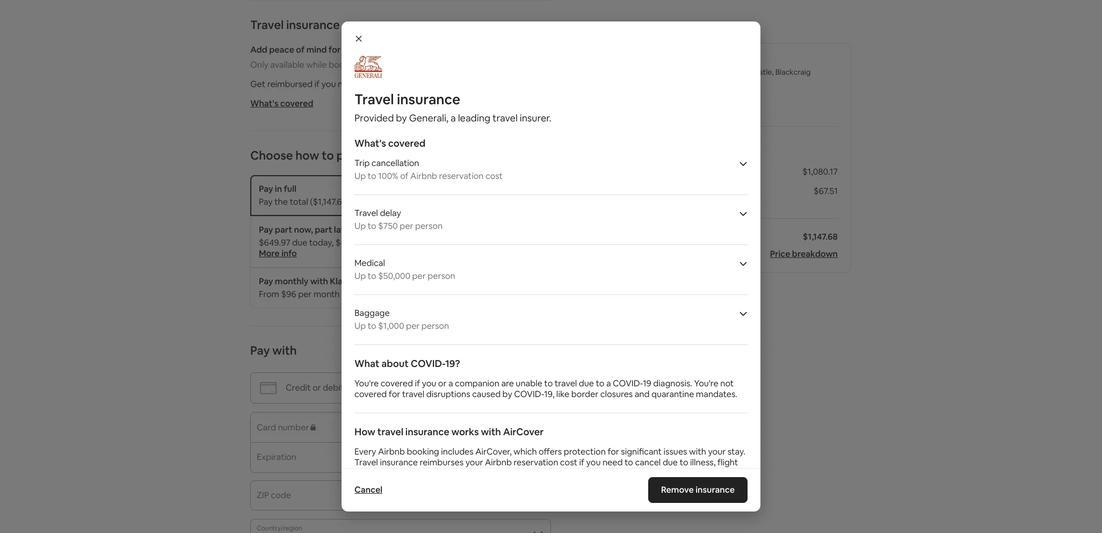 Task type: describe. For each thing, give the bounding box(es) containing it.
0 vertical spatial illness,
[[426, 78, 451, 90]]

if inside every airbnb booking includes aircover, which offers protection for significant issues with your stay. travel insurance reimburses your airbnb reservation cost if you need to cancel due to illness, flight delays, and more.
[[580, 457, 585, 468]]

add peace of mind for $67.51 only available while booking.
[[250, 44, 367, 70]]

more. inside every airbnb booking includes aircover, which offers protection for significant issues with your stay. travel insurance reimburses your airbnb reservation cost if you need to cancel due to illness, flight delays, and more.
[[401, 468, 423, 479]]

pay for monthly
[[259, 276, 273, 287]]

per inside the travel delay up to $750 per person
[[400, 220, 414, 232]]

remove
[[662, 484, 694, 496]]

19,
[[544, 389, 555, 400]]

booking.
[[329, 59, 363, 70]]

provided
[[355, 112, 394, 124]]

fees.
[[467, 237, 486, 248]]

medical up to $50,000 per person
[[355, 257, 456, 282]]

travel delay up to $750 per person
[[355, 207, 443, 232]]

diagnosis.
[[654, 378, 693, 389]]

how travel insurance works with aircover
[[355, 426, 544, 438]]

what about covid-19?
[[355, 357, 460, 370]]

more info button for pay monthly with klarna from $96 per month for 12 months. interest may apply. more info
[[476, 289, 514, 300]]

to down booking.
[[360, 78, 369, 90]]

airbnb right every
[[378, 446, 405, 457]]

united states element
[[250, 519, 551, 533]]

border
[[572, 389, 599, 400]]

1 horizontal spatial $67.51
[[814, 185, 838, 197]]

to up generali,
[[415, 78, 424, 90]]

while
[[306, 59, 327, 70]]

100%
[[378, 170, 399, 182]]

per inside pay monthly with klarna from $96 per month for 12 months. interest may apply. more info
[[298, 289, 312, 300]]

reimbursed
[[267, 78, 313, 90]]

12
[[355, 289, 364, 300]]

for inside you're covered if you or a companion are unable to travel due to a covid-19 diagnosis. you're not covered for travel disruptions caused by covid-19, like border closures and quarantine mandates.
[[389, 389, 401, 400]]

cancel inside every airbnb booking includes aircover, which offers protection for significant issues with your stay. travel insurance reimburses your airbnb reservation cost if you need to cancel due to illness, flight delays, and more.
[[635, 457, 661, 468]]

cancel button
[[349, 479, 388, 501]]

to up remove on the right of page
[[680, 457, 689, 468]]

may
[[432, 289, 449, 300]]

cancellation
[[372, 157, 419, 169]]

price breakdown
[[771, 248, 838, 260]]

a for insurance
[[451, 112, 456, 124]]

with inside every airbnb booking includes aircover, which offers protection for significant issues with your stay. travel insurance reimburses your airbnb reservation cost if you need to cancel due to illness, flight delays, and more.
[[690, 446, 707, 457]]

you're covered if you or a companion are unable to travel due to a covid-19 diagnosis. you're not covered for travel disruptions caused by covid-19, like border closures and quarantine mandates.
[[355, 378, 738, 400]]

get
[[250, 78, 266, 90]]

generali,
[[409, 112, 449, 124]]

issues
[[664, 446, 688, 457]]

0 horizontal spatial your
[[466, 457, 483, 468]]

due inside you're covered if you or a companion are unable to travel due to a covid-19 diagnosis. you're not covered for travel disruptions caused by covid-19, like border closures and quarantine mandates.
[[579, 378, 594, 389]]

$67.51 inside "add peace of mind for $67.51 only available while booking."
[[343, 44, 367, 55]]

up inside baggage up to $1,000 per person
[[355, 320, 366, 332]]

with inside pay part now, part later with airbnb $649.97 due today,  $497.71 on dec 12, 2023. no extra fees. more info
[[355, 224, 372, 235]]

due inside every airbnb booking includes aircover, which offers protection for significant issues with your stay. travel insurance reimburses your airbnb reservation cost if you need to cancel due to illness, flight delays, and more.
[[663, 457, 678, 468]]

if for covered
[[415, 378, 420, 389]]

for inside "add peace of mind for $67.51 only available while booking."
[[329, 44, 341, 55]]

travel right 19,
[[555, 378, 577, 389]]

peace
[[269, 44, 294, 55]]

reservation inside trip cancellation up to 100% of airbnb reservation cost
[[439, 170, 484, 182]]

0 horizontal spatial travel insurance
[[250, 17, 340, 32]]

info inside pay part now, part later with airbnb $649.97 due today,  $497.71 on dec 12, 2023. no extra fees. more info
[[282, 248, 297, 259]]

2 you're from the left
[[695, 378, 719, 389]]

2023.
[[408, 237, 430, 248]]

choose
[[250, 148, 293, 163]]

to inside medical up to $50,000 per person
[[368, 270, 377, 282]]

like
[[557, 389, 570, 400]]

months.
[[365, 289, 398, 300]]

delay
[[380, 207, 401, 219]]

travel inside the travel delay up to $750 per person
[[355, 207, 378, 219]]

to right like
[[596, 378, 605, 389]]

delays, inside every airbnb booking includes aircover, which offers protection for significant issues with your stay. travel insurance reimburses your airbnb reservation cost if you need to cancel due to illness, flight delays, and more.
[[355, 468, 382, 479]]

significant
[[621, 446, 662, 457]]

by inside you're covered if you or a companion are unable to travel due to a covid-19 diagnosis. you're not covered for travel disruptions caused by covid-19, like border closures and quarantine mandates.
[[503, 389, 513, 400]]

pay with
[[250, 343, 297, 358]]

how
[[355, 426, 376, 438]]

for inside every airbnb booking includes aircover, which offers protection for significant issues with your stay. travel insurance reimburses your airbnb reservation cost if you need to cancel due to illness, flight delays, and more.
[[608, 446, 620, 457]]

pay for part
[[259, 224, 273, 235]]

caused
[[472, 389, 501, 400]]

companion
[[455, 378, 500, 389]]

$50,000
[[378, 270, 411, 282]]

insurance inside travel insurance provided by generali, a leading travel insurer.
[[397, 90, 461, 109]]

full
[[284, 183, 297, 195]]

pay
[[337, 148, 357, 163]]

0 vertical spatial delays,
[[476, 78, 503, 90]]

travel inside every airbnb booking includes aircover, which offers protection for significant issues with your stay. travel insurance reimburses your airbnb reservation cost if you need to cancel due to illness, flight delays, and more.
[[355, 457, 378, 468]]

$750
[[378, 220, 398, 232]]

month
[[314, 289, 340, 300]]

1 horizontal spatial travel insurance
[[615, 185, 678, 197]]

baggage up to $1,000 per person
[[355, 307, 449, 332]]

more inside pay part now, part later with airbnb $649.97 due today,  $497.71 on dec 12, 2023. no extra fees. more info
[[259, 248, 280, 259]]

later
[[334, 224, 353, 235]]

covered down about
[[381, 378, 413, 389]]

about
[[382, 357, 409, 370]]

unable
[[516, 378, 543, 389]]

to right protection
[[625, 457, 634, 468]]

covered down what
[[355, 389, 387, 400]]

castle,
[[750, 67, 774, 77]]

1 horizontal spatial covid-
[[514, 389, 544, 400]]

0 vertical spatial what's covered
[[250, 98, 314, 109]]

only
[[250, 59, 269, 70]]

pay for with
[[250, 343, 270, 358]]

price
[[771, 248, 791, 260]]

apt
[[716, 77, 729, 87]]

0 vertical spatial flight
[[453, 78, 474, 90]]

reimburses
[[420, 457, 464, 468]]

due right generali logo
[[398, 78, 413, 90]]

you for need
[[322, 78, 336, 90]]

add
[[250, 44, 268, 55]]

more info button for pay part now, part later with airbnb $649.97 due today,  $497.71 on dec 12, 2023. no extra fees. more info
[[259, 248, 297, 259]]

what
[[355, 357, 380, 370]]

pay in full pay the total ($1,147.68).
[[259, 183, 352, 207]]

baggage
[[355, 307, 390, 319]]

1 you're from the left
[[355, 378, 379, 389]]

every
[[355, 446, 376, 457]]

travel inside travel insurance provided by generali, a leading travel insurer.
[[355, 90, 394, 109]]

total
[[290, 196, 308, 207]]

no
[[432, 237, 443, 248]]

reservation inside every airbnb booking includes aircover, which offers protection for significant issues with your stay. travel insurance reimburses your airbnb reservation cost if you need to cancel due to illness, flight delays, and more.
[[514, 457, 559, 468]]

disruptions
[[427, 389, 471, 400]]

$1,147.68
[[803, 231, 838, 242]]

generali logo image
[[355, 56, 383, 78]]

get reimbursed if you need to cancel due to illness, flight delays, and more.
[[250, 78, 544, 90]]

the
[[275, 196, 288, 207]]

up inside trip cancellation up to 100% of airbnb reservation cost
[[355, 170, 366, 182]]

closures
[[601, 389, 633, 400]]

more inside pay monthly with klarna from $96 per month for 12 months. interest may apply. more info
[[476, 289, 496, 300]]

includes
[[441, 446, 474, 457]]

scottish highland castle, blackcraig garden apt
[[688, 67, 811, 87]]

available
[[270, 59, 305, 70]]

19?
[[446, 357, 460, 370]]

mandates.
[[696, 389, 738, 400]]

cancel
[[355, 484, 383, 496]]



Task type: locate. For each thing, give the bounding box(es) containing it.
you're left 'not'
[[695, 378, 719, 389]]

travel left the insurer.
[[493, 112, 518, 124]]

of down the cancellation
[[400, 170, 409, 182]]

flight
[[453, 78, 474, 90], [718, 457, 739, 468]]

0 horizontal spatial if
[[315, 78, 320, 90]]

with inside pay monthly with klarna from $96 per month for 12 months. interest may apply. more info
[[310, 276, 328, 287]]

if for reimbursed
[[315, 78, 320, 90]]

1 horizontal spatial cost
[[560, 457, 578, 468]]

extra
[[445, 237, 465, 248]]

1 horizontal spatial info
[[498, 289, 514, 300]]

more. down "booking"
[[401, 468, 423, 479]]

blackcraig
[[776, 67, 811, 77]]

airbnb down the cancellation
[[411, 170, 437, 182]]

1 vertical spatial if
[[415, 378, 420, 389]]

garden
[[688, 77, 714, 87]]

1 vertical spatial travel insurance
[[615, 185, 678, 197]]

travel left or
[[402, 389, 425, 400]]

1 horizontal spatial more info button
[[476, 289, 514, 300]]

0 horizontal spatial and
[[384, 468, 399, 479]]

0 vertical spatial reservation
[[439, 170, 484, 182]]

for inside pay monthly with klarna from $96 per month for 12 months. interest may apply. more info
[[342, 289, 353, 300]]

pay part now, part later with airbnb $649.97 due today,  $497.71 on dec 12, 2023. no extra fees. more info
[[259, 224, 486, 259]]

$497.71
[[336, 237, 364, 248]]

insurer.
[[520, 112, 552, 124]]

to inside baggage up to $1,000 per person
[[368, 320, 377, 332]]

illness, inside every airbnb booking includes aircover, which offers protection for significant issues with your stay. travel insurance reimburses your airbnb reservation cost if you need to cancel due to illness, flight delays, and more.
[[691, 457, 716, 468]]

0 horizontal spatial you
[[322, 78, 336, 90]]

1 vertical spatial what's covered
[[355, 137, 426, 149]]

2 horizontal spatial if
[[580, 457, 585, 468]]

of
[[296, 44, 305, 55], [400, 170, 409, 182]]

airbnb left which
[[485, 457, 512, 468]]

up
[[355, 170, 366, 182], [355, 220, 366, 232], [355, 270, 366, 282], [355, 320, 366, 332]]

person up the no on the top of the page
[[415, 220, 443, 232]]

you inside you're covered if you or a companion are unable to travel due to a covid-19 diagnosis. you're not covered for travel disruptions caused by covid-19, like border closures and quarantine mandates.
[[422, 378, 437, 389]]

0 horizontal spatial cancel
[[371, 78, 396, 90]]

0 horizontal spatial part
[[275, 224, 292, 235]]

1 vertical spatial more
[[476, 289, 496, 300]]

your left stay.
[[709, 446, 726, 457]]

remove insurance button
[[649, 477, 748, 503]]

info right 'apply.'
[[498, 289, 514, 300]]

medical
[[355, 257, 385, 269]]

travel inside travel insurance provided by generali, a leading travel insurer.
[[493, 112, 518, 124]]

covid- right 'border'
[[613, 378, 643, 389]]

works
[[452, 426, 479, 438]]

2 horizontal spatial covid-
[[613, 378, 643, 389]]

travel insurance
[[250, 17, 340, 32], [615, 185, 678, 197]]

1 horizontal spatial delays,
[[476, 78, 503, 90]]

you right offers
[[587, 457, 601, 468]]

0 horizontal spatial more info button
[[259, 248, 297, 259]]

$1,000
[[378, 320, 404, 332]]

0 horizontal spatial $67.51
[[343, 44, 367, 55]]

0 horizontal spatial cost
[[486, 170, 503, 182]]

$67.51 up booking.
[[343, 44, 367, 55]]

for left the significant
[[608, 446, 620, 457]]

1 part from the left
[[275, 224, 292, 235]]

a for covered
[[449, 378, 453, 389]]

1 horizontal spatial what's covered
[[355, 137, 426, 149]]

0 vertical spatial more
[[259, 248, 280, 259]]

travel insurance coverage details dialog
[[342, 21, 761, 533]]

info
[[282, 248, 297, 259], [498, 289, 514, 300]]

3 up from the top
[[355, 270, 366, 282]]

if inside you're covered if you or a companion are unable to travel due to a covid-19 diagnosis. you're not covered for travel disruptions caused by covid-19, like border closures and quarantine mandates.
[[415, 378, 420, 389]]

cost
[[486, 170, 503, 182], [560, 457, 578, 468]]

need inside every airbnb booking includes aircover, which offers protection for significant issues with your stay. travel insurance reimburses your airbnb reservation cost if you need to cancel due to illness, flight delays, and more.
[[603, 457, 623, 468]]

person inside medical up to $50,000 per person
[[428, 270, 456, 282]]

1 vertical spatial person
[[428, 270, 456, 282]]

pay inside pay monthly with klarna from $96 per month for 12 months. interest may apply. more info
[[259, 276, 273, 287]]

to down 'baggage'
[[368, 320, 377, 332]]

0 vertical spatial you
[[322, 78, 336, 90]]

for right the mind
[[329, 44, 341, 55]]

per inside medical up to $50,000 per person
[[413, 270, 426, 282]]

to inside the travel delay up to $750 per person
[[368, 220, 377, 232]]

choose how to pay
[[250, 148, 357, 163]]

travel
[[250, 17, 284, 32], [355, 90, 394, 109], [615, 185, 639, 197], [355, 207, 378, 219], [355, 457, 378, 468]]

info down now,
[[282, 248, 297, 259]]

1 horizontal spatial you
[[422, 378, 437, 389]]

if down what about covid-19?
[[415, 378, 420, 389]]

more info button
[[259, 248, 297, 259], [476, 289, 514, 300]]

0 horizontal spatial of
[[296, 44, 305, 55]]

aircover,
[[476, 446, 512, 457]]

2 horizontal spatial you
[[587, 457, 601, 468]]

are
[[502, 378, 514, 389]]

1 horizontal spatial if
[[415, 378, 420, 389]]

($1,147.68).
[[310, 196, 352, 207]]

to down "trip"
[[368, 170, 377, 182]]

from
[[259, 289, 279, 300]]

1 vertical spatial of
[[400, 170, 409, 182]]

to left the '$750'
[[368, 220, 377, 232]]

what's covered inside travel insurance coverage details dialog
[[355, 137, 426, 149]]

1 vertical spatial more info button
[[476, 289, 514, 300]]

person inside baggage up to $1,000 per person
[[422, 320, 449, 332]]

pay monthly with klarna from $96 per month for 12 months. interest may apply. more info
[[259, 276, 514, 300]]

more
[[259, 248, 280, 259], [476, 289, 496, 300]]

person down may
[[422, 320, 449, 332]]

1 vertical spatial illness,
[[691, 457, 716, 468]]

0 vertical spatial cost
[[486, 170, 503, 182]]

0 vertical spatial more.
[[521, 78, 544, 90]]

more right 'apply.'
[[476, 289, 496, 300]]

mind
[[307, 44, 327, 55]]

covered
[[381, 378, 413, 389], [355, 389, 387, 400]]

0 vertical spatial $67.51
[[343, 44, 367, 55]]

person up may
[[428, 270, 456, 282]]

due down now,
[[292, 237, 308, 248]]

0 horizontal spatial illness,
[[426, 78, 451, 90]]

of inside trip cancellation up to 100% of airbnb reservation cost
[[400, 170, 409, 182]]

1 horizontal spatial your
[[709, 446, 726, 457]]

more info button up monthly
[[259, 248, 297, 259]]

$67.51 down $1,080.17
[[814, 185, 838, 197]]

1 horizontal spatial cancel
[[635, 457, 661, 468]]

4 up from the top
[[355, 320, 366, 332]]

and
[[505, 78, 519, 90], [635, 389, 650, 400], [384, 468, 399, 479]]

1 horizontal spatial more.
[[521, 78, 544, 90]]

1 vertical spatial delays,
[[355, 468, 382, 479]]

highland
[[718, 67, 749, 77]]

airbnb up dec
[[374, 224, 402, 235]]

flight up travel insurance provided by generali, a leading travel insurer.
[[453, 78, 474, 90]]

per right $96
[[298, 289, 312, 300]]

per right $1,000
[[406, 320, 420, 332]]

cost inside every airbnb booking includes aircover, which offers protection for significant issues with your stay. travel insurance reimburses your airbnb reservation cost if you need to cancel due to illness, flight delays, and more.
[[560, 457, 578, 468]]

airbnb inside trip cancellation up to 100% of airbnb reservation cost
[[411, 170, 437, 182]]

what's covered up the cancellation
[[355, 137, 426, 149]]

if down while
[[315, 78, 320, 90]]

2 vertical spatial person
[[422, 320, 449, 332]]

interest
[[400, 289, 430, 300]]

aircover
[[503, 426, 544, 438]]

due right like
[[579, 378, 594, 389]]

price breakdown button
[[771, 248, 838, 260]]

travel right how
[[378, 426, 404, 438]]

remove insurance
[[662, 484, 735, 496]]

up down "trip"
[[355, 170, 366, 182]]

0 vertical spatial by
[[396, 112, 407, 124]]

a right or
[[449, 378, 453, 389]]

you're down what
[[355, 378, 379, 389]]

booking
[[407, 446, 439, 457]]

0 horizontal spatial need
[[338, 78, 358, 90]]

0 vertical spatial more info button
[[259, 248, 297, 259]]

2 part from the left
[[315, 224, 332, 235]]

today,
[[309, 237, 334, 248]]

for down about
[[389, 389, 401, 400]]

0 horizontal spatial flight
[[453, 78, 474, 90]]

what's covered button
[[250, 98, 314, 109]]

per inside baggage up to $1,000 per person
[[406, 320, 420, 332]]

0 horizontal spatial by
[[396, 112, 407, 124]]

which
[[514, 446, 537, 457]]

how
[[296, 148, 319, 163]]

0 vertical spatial cancel
[[371, 78, 396, 90]]

part up today,
[[315, 224, 332, 235]]

what's covered down reimbursed
[[250, 98, 314, 109]]

for left 12
[[342, 289, 353, 300]]

your down works at the left bottom
[[466, 457, 483, 468]]

covid- up or
[[411, 357, 446, 370]]

$649.97
[[259, 237, 291, 248]]

a
[[451, 112, 456, 124], [449, 378, 453, 389], [607, 378, 611, 389]]

cancel
[[371, 78, 396, 90], [635, 457, 661, 468]]

1 horizontal spatial need
[[603, 457, 623, 468]]

for
[[329, 44, 341, 55], [342, 289, 353, 300], [389, 389, 401, 400], [608, 446, 620, 457]]

protection
[[564, 446, 606, 457]]

more. up the insurer.
[[521, 78, 544, 90]]

0 horizontal spatial what's covered
[[250, 98, 314, 109]]

covid- right are at left bottom
[[514, 389, 544, 400]]

or
[[438, 378, 447, 389]]

per
[[400, 220, 414, 232], [413, 270, 426, 282], [298, 289, 312, 300], [406, 320, 420, 332]]

0 horizontal spatial reservation
[[439, 170, 484, 182]]

$96
[[281, 289, 296, 300]]

illness, up travel insurance provided by generali, a leading travel insurer.
[[426, 78, 451, 90]]

your
[[709, 446, 726, 457], [466, 457, 483, 468]]

1 vertical spatial and
[[635, 389, 650, 400]]

to down medical
[[368, 270, 377, 282]]

due inside pay part now, part later with airbnb $649.97 due today,  $497.71 on dec 12, 2023. no extra fees. more info
[[292, 237, 308, 248]]

1 horizontal spatial you're
[[695, 378, 719, 389]]

person inside the travel delay up to $750 per person
[[415, 220, 443, 232]]

now,
[[294, 224, 313, 235]]

you left or
[[422, 378, 437, 389]]

0 horizontal spatial more.
[[401, 468, 423, 479]]

flight inside every airbnb booking includes aircover, which offers protection for significant issues with your stay. travel insurance reimburses your airbnb reservation cost if you need to cancel due to illness, flight delays, and more.
[[718, 457, 739, 468]]

2 horizontal spatial and
[[635, 389, 650, 400]]

and inside you're covered if you or a companion are unable to travel due to a covid-19 diagnosis. you're not covered for travel disruptions caused by covid-19, like border closures and quarantine mandates.
[[635, 389, 650, 400]]

stay.
[[728, 446, 746, 457]]

2 up from the top
[[355, 220, 366, 232]]

12,
[[396, 237, 406, 248]]

trip
[[355, 157, 370, 169]]

and inside every airbnb booking includes aircover, which offers protection for significant issues with your stay. travel insurance reimburses your airbnb reservation cost if you need to cancel due to illness, flight delays, and more.
[[384, 468, 399, 479]]

illness, up remove insurance
[[691, 457, 716, 468]]

0 vertical spatial travel insurance
[[250, 17, 340, 32]]

you for or
[[422, 378, 437, 389]]

1 horizontal spatial reservation
[[514, 457, 559, 468]]

1 horizontal spatial illness,
[[691, 457, 716, 468]]

1 vertical spatial more.
[[401, 468, 423, 479]]

more info button right 'apply.'
[[476, 289, 514, 300]]

apply.
[[451, 289, 474, 300]]

1 horizontal spatial more
[[476, 289, 496, 300]]

0 horizontal spatial covid-
[[411, 357, 446, 370]]

0 vertical spatial info
[[282, 248, 297, 259]]

1 vertical spatial $67.51
[[814, 185, 838, 197]]

person for baggage up to $1,000 per person
[[422, 320, 449, 332]]

up down medical
[[355, 270, 366, 282]]

part up "$649.97"
[[275, 224, 292, 235]]

pay
[[259, 183, 273, 195], [259, 196, 273, 207], [259, 224, 273, 235], [259, 276, 273, 287], [250, 343, 270, 358]]

1 horizontal spatial of
[[400, 170, 409, 182]]

to inside trip cancellation up to 100% of airbnb reservation cost
[[368, 170, 377, 182]]

by right caused
[[503, 389, 513, 400]]

by left generali,
[[396, 112, 407, 124]]

every airbnb booking includes aircover, which offers protection for significant issues with your stay. travel insurance reimburses your airbnb reservation cost if you need to cancel due to illness, flight delays, and more.
[[355, 446, 746, 479]]

1 vertical spatial cancel
[[635, 457, 661, 468]]

pay for in
[[259, 183, 273, 195]]

on
[[366, 237, 376, 248]]

travel
[[493, 112, 518, 124], [555, 378, 577, 389], [402, 389, 425, 400], [378, 426, 404, 438]]

0 horizontal spatial more
[[259, 248, 280, 259]]

None radio
[[531, 184, 543, 196]]

per up interest
[[413, 270, 426, 282]]

in
[[275, 183, 282, 195]]

2 vertical spatial if
[[580, 457, 585, 468]]

0 vertical spatial if
[[315, 78, 320, 90]]

cost inside trip cancellation up to 100% of airbnb reservation cost
[[486, 170, 503, 182]]

0 vertical spatial of
[[296, 44, 305, 55]]

1 vertical spatial cost
[[560, 457, 578, 468]]

by
[[396, 112, 407, 124], [503, 389, 513, 400]]

cancel left issues on the bottom right of the page
[[635, 457, 661, 468]]

you're
[[355, 378, 379, 389], [695, 378, 719, 389]]

person for medical up to $50,000 per person
[[428, 270, 456, 282]]

None radio
[[531, 225, 543, 236], [531, 276, 543, 288], [531, 225, 543, 236], [531, 276, 543, 288]]

1 horizontal spatial flight
[[718, 457, 739, 468]]

1 vertical spatial flight
[[718, 457, 739, 468]]

a left 'leading'
[[451, 112, 456, 124]]

breakdown
[[793, 248, 838, 260]]

delays, up cancel
[[355, 468, 382, 479]]

need
[[338, 78, 358, 90], [603, 457, 623, 468]]

by inside travel insurance provided by generali, a leading travel insurer.
[[396, 112, 407, 124]]

to left like
[[545, 378, 553, 389]]

dec
[[378, 237, 394, 248]]

a inside travel insurance provided by generali, a leading travel insurer.
[[451, 112, 456, 124]]

1 vertical spatial info
[[498, 289, 514, 300]]

due up remove on the right of page
[[663, 457, 678, 468]]

1 up from the top
[[355, 170, 366, 182]]

0 horizontal spatial delays,
[[355, 468, 382, 479]]

insurance inside every airbnb booking includes aircover, which offers protection for significant issues with your stay. travel insurance reimburses your airbnb reservation cost if you need to cancel due to illness, flight delays, and more.
[[380, 457, 418, 468]]

up inside the travel delay up to $750 per person
[[355, 220, 366, 232]]

up inside medical up to $50,000 per person
[[355, 270, 366, 282]]

0 vertical spatial and
[[505, 78, 519, 90]]

1 vertical spatial need
[[603, 457, 623, 468]]

0 vertical spatial need
[[338, 78, 358, 90]]

0 vertical spatial person
[[415, 220, 443, 232]]

more up monthly
[[259, 248, 280, 259]]

1 horizontal spatial by
[[503, 389, 513, 400]]

of left the mind
[[296, 44, 305, 55]]

airbnb inside pay part now, part later with airbnb $649.97 due today,  $497.71 on dec 12, 2023. no extra fees. more info
[[374, 224, 402, 235]]

1 vertical spatial reservation
[[514, 457, 559, 468]]

1 vertical spatial by
[[503, 389, 513, 400]]

due
[[398, 78, 413, 90], [292, 237, 308, 248], [579, 378, 594, 389], [663, 457, 678, 468]]

if right offers
[[580, 457, 585, 468]]

delays, up 'leading'
[[476, 78, 503, 90]]

1 horizontal spatial part
[[315, 224, 332, 235]]

flight up remove insurance
[[718, 457, 739, 468]]

up down 'baggage'
[[355, 320, 366, 332]]

per up the 12,
[[400, 220, 414, 232]]

you down while
[[322, 78, 336, 90]]

0 horizontal spatial info
[[282, 248, 297, 259]]

to left pay
[[322, 148, 334, 163]]

offers
[[539, 446, 562, 457]]

covid-
[[411, 357, 446, 370], [613, 378, 643, 389], [514, 389, 544, 400]]

1 vertical spatial you
[[422, 378, 437, 389]]

insurance inside button
[[696, 484, 735, 496]]

of inside "add peace of mind for $67.51 only available while booking."
[[296, 44, 305, 55]]

19
[[643, 378, 652, 389]]

0 horizontal spatial you're
[[355, 378, 379, 389]]

with
[[355, 224, 372, 235], [310, 276, 328, 287], [273, 343, 297, 358], [481, 426, 501, 438], [690, 446, 707, 457]]

cancel up provided
[[371, 78, 396, 90]]

2 vertical spatial you
[[587, 457, 601, 468]]

1 horizontal spatial and
[[505, 78, 519, 90]]

you inside every airbnb booking includes aircover, which offers protection for significant issues with your stay. travel insurance reimburses your airbnb reservation cost if you need to cancel due to illness, flight delays, and more.
[[587, 457, 601, 468]]

a right 'border'
[[607, 378, 611, 389]]

$1,080.17
[[803, 166, 838, 177]]

2 vertical spatial and
[[384, 468, 399, 479]]

up right later
[[355, 220, 366, 232]]

pay inside pay part now, part later with airbnb $649.97 due today,  $497.71 on dec 12, 2023. no extra fees. more info
[[259, 224, 273, 235]]

info inside pay monthly with klarna from $96 per month for 12 months. interest may apply. more info
[[498, 289, 514, 300]]



Task type: vqa. For each thing, say whether or not it's contained in the screenshot.
4.9 out of 5 average rating icon
no



